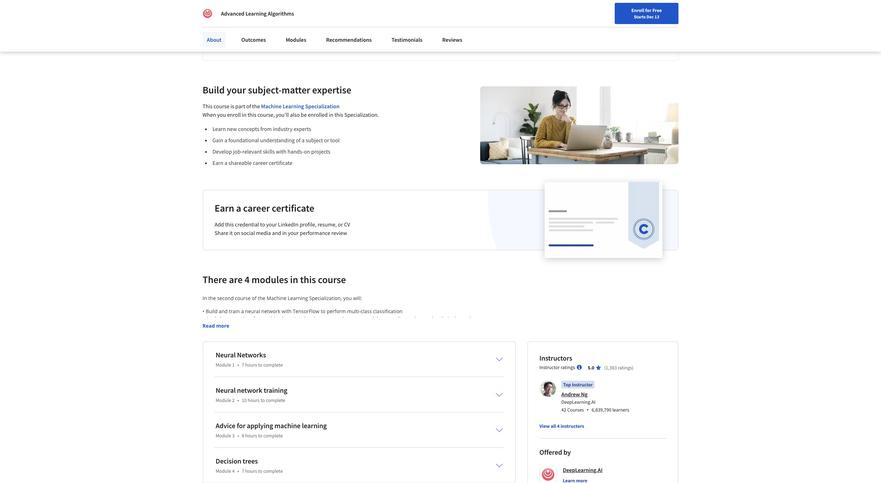 Task type: vqa. For each thing, say whether or not it's contained in the screenshot.
Start assignment
no



Task type: describe. For each thing, give the bounding box(es) containing it.
machine right apply
[[270, 464, 289, 471]]

and left the 'tree'
[[272, 330, 281, 337]]

for inside enroll for free starts dec 13
[[645, 7, 651, 13]]

this up tensorflow
[[300, 273, 316, 286]]

over
[[261, 405, 271, 411]]

techniques
[[226, 360, 252, 367]]

and up (evaluating
[[260, 434, 268, 441]]

you down the online
[[331, 353, 340, 359]]

andrew inside • build and train a neural network with tensorflow to perform multi-class classification • apply best practices for machine learning development so that your models generalize to data and tasks in the real world • build and use decision trees and tree ensemble methods, including random forests and boosted trees the machine learning specialization is a foundational online program created in collaboration between deeplearning.ai and stanford online. in this beginner-friendly program, you will learn the fundamentals of machine learning and how to use these techniques to build real-world ai applications. this specialization is taught by andrew ng, an ai visionary who has led critical research at stanford university and groundbreaking work at google brain, baidu, and landing.ai to advance the ai field. this 3-course specialization is an updated and expanded version of andrew's pioneering machine learning course, rated 4.9 out of 5 and taken by over 4.8 million learners since it launched in 2012. it provides a broad introduction to modern machine learning, including supervised learning (multiple linear regression, logistic regression, neural networks, and decision trees), unsupervised learning (clustering, dimensionality reduction, recommender systems), and some of the best practices used in silicon valley for artificial intelligence and machine learning innovation (evaluating and tuning models, taking a data-centric approach to improving performance, and more.) by the end of this specialization, you will have mastered key theoretical concepts and gained the practical know-how to quickly and powerfully apply machine learning to challenging real-world problems. if you're looking to break into ai or build a career in machine learning, the new machine learning specialization is the best place to start.
[[274, 375, 292, 382]]

is inside this course is part of the machine learning specialization when you enroll in this course, you'll also be enrolled in this specialization.
[[230, 103, 234, 110]]

2 vertical spatial how
[[461, 457, 471, 463]]

this left the beginner-
[[258, 353, 266, 359]]

of left 5
[[220, 405, 225, 411]]

in the second course of the machine learning specialization, you will:
[[203, 295, 362, 302]]

hours inside the neural network training module 2 • 10 hours to complete
[[248, 397, 260, 404]]

and right 5
[[230, 405, 239, 411]]

learners inside top instructor andrew ng deeplearning.ai 42 courses • 6,839,790 learners
[[612, 407, 629, 413]]

learning up (clustering,
[[394, 420, 413, 426]]

for up approach at the left of the page
[[381, 434, 388, 441]]

to inside neural networks module 1 • 7 hours to complete
[[258, 362, 262, 368]]

for left business
[[282, 41, 290, 48]]

profile,
[[300, 221, 316, 228]]

2012.
[[364, 405, 377, 411]]

performance
[[300, 229, 330, 236]]

on inside add this credential to your linkedin profile, resume, or cv share it on social media and in your performance review
[[234, 229, 240, 236]]

online
[[328, 345, 342, 352]]

end
[[218, 457, 227, 463]]

1 horizontal spatial practices
[[310, 434, 331, 441]]

2 vertical spatial at
[[254, 382, 258, 389]]

0 horizontal spatial instructor
[[539, 364, 560, 371]]

resume,
[[318, 221, 337, 228]]

and up if
[[390, 457, 399, 463]]

linkedin
[[278, 221, 299, 228]]

specialization up the beginner-
[[255, 345, 286, 352]]

1 vertical spatial how
[[463, 353, 472, 359]]

learning down "challenging"
[[324, 472, 345, 478]]

and down read more button
[[219, 330, 228, 337]]

landing.ai
[[318, 382, 342, 389]]

recommendations
[[326, 36, 372, 43]]

and up university in the bottom of the page
[[452, 353, 461, 359]]

0 vertical spatial practices
[[231, 315, 252, 322]]

training
[[264, 386, 287, 395]]

of up tuning
[[284, 434, 288, 441]]

the down 'created'
[[363, 353, 370, 359]]

deeplearning.ai inside • build and train a neural network with tensorflow to perform multi-class classification • apply best practices for machine learning development so that your models generalize to data and tasks in the real world • build and use decision trees and tree ensemble methods, including random forests and boosted trees the machine learning specialization is a foundational online program created in collaboration between deeplearning.ai and stanford online. in this beginner-friendly program, you will learn the fundamentals of machine learning and how to use these techniques to build real-world ai applications. this specialization is taught by andrew ng, an ai visionary who has led critical research at stanford university and groundbreaking work at google brain, baidu, and landing.ai to advance the ai field. this 3-course specialization is an updated and expanded version of andrew's pioneering machine learning course, rated 4.9 out of 5 and taken by over 4.8 million learners since it launched in 2012. it provides a broad introduction to modern machine learning, including supervised learning (multiple linear regression, logistic regression, neural networks, and decision trees), unsupervised learning (clustering, dimensionality reduction, recommender systems), and some of the best practices used in silicon valley for artificial intelligence and machine learning innovation (evaluating and tuning models, taking a data-centric approach to improving performance, and more.) by the end of this specialization, you will have mastered key theoretical concepts and gained the practical know-how to quickly and powerfully apply machine learning to challenging real-world problems. if you're looking to break into ai or build a career in machine learning, the new machine learning specialization is the best place to start.
[[442, 345, 480, 352]]

how inside see how employees at top companies are mastering in-demand skills
[[232, 8, 250, 21]]

job-
[[233, 148, 242, 155]]

logistic
[[203, 427, 219, 434]]

outcomes link
[[237, 32, 270, 47]]

used
[[332, 434, 343, 441]]

modules
[[252, 273, 288, 286]]

broad
[[232, 420, 246, 426]]

andrew ng link
[[561, 391, 588, 398]]

0 vertical spatial new
[[227, 125, 237, 132]]

learning inside this course is part of the machine learning specialization when you enroll in this course, you'll also be enrolled in this specialization.
[[283, 103, 304, 110]]

0 vertical spatial an
[[302, 375, 308, 382]]

critical
[[366, 375, 381, 382]]

of inside this course is part of the machine learning specialization when you enroll in this course, you'll also be enrolled in this specialization.
[[246, 103, 251, 110]]

2 vertical spatial build
[[206, 330, 218, 337]]

the up tuning
[[290, 434, 297, 441]]

andrew inside top instructor andrew ng deeplearning.ai 42 courses • 6,839,790 learners
[[561, 391, 580, 398]]

to inside decision trees module 4 • 7 hours to complete
[[258, 468, 262, 474]]

part
[[235, 103, 245, 110]]

0 vertical spatial neural
[[245, 308, 260, 315]]

industry
[[273, 125, 293, 132]]

2 horizontal spatial world
[[355, 464, 368, 471]]

• left apply
[[203, 315, 204, 322]]

1 vertical spatial by
[[254, 405, 260, 411]]

the down modules
[[258, 295, 265, 302]]

enroll for free starts dec 13
[[631, 7, 662, 19]]

0 vertical spatial build
[[203, 83, 225, 96]]

ensemble
[[293, 330, 315, 337]]

4 for are
[[245, 273, 250, 286]]

gain a foundational understanding of a subject or tool
[[212, 137, 340, 144]]

0 vertical spatial concepts
[[238, 125, 259, 132]]

improving
[[399, 442, 422, 449]]

0 vertical spatial with
[[276, 148, 286, 155]]

the down 'problems.'
[[384, 472, 391, 478]]

• inside advice for applying machine learning module 3 • 8 hours to complete
[[237, 433, 239, 439]]

hours inside neural networks module 1 • 7 hours to complete
[[245, 362, 257, 368]]

apply
[[206, 315, 219, 322]]

machine down powerfully
[[241, 472, 261, 478]]

deeplearning.ai link
[[563, 466, 602, 474]]

learning down have
[[291, 464, 310, 471]]

apply
[[256, 464, 268, 471]]

1 vertical spatial real-
[[344, 464, 355, 471]]

learning down between
[[432, 353, 451, 359]]

1 horizontal spatial use
[[229, 330, 237, 337]]

0 vertical spatial by
[[267, 375, 273, 382]]

or inside add this credential to your linkedin profile, resume, or cv share it on social media and in your performance review
[[338, 221, 343, 228]]

hours inside decision trees module 4 • 7 hours to complete
[[245, 468, 257, 474]]

ai left field.
[[379, 382, 383, 389]]

network inside • build and train a neural network with tensorflow to perform multi-class classification • apply best practices for machine learning development so that your models generalize to data and tasks in the real world • build and use decision trees and tree ensemble methods, including random forests and boosted trees the machine learning specialization is a foundational online program created in collaboration between deeplearning.ai and stanford online. in this beginner-friendly program, you will learn the fundamentals of machine learning and how to use these techniques to build real-world ai applications. this specialization is taught by andrew ng, an ai visionary who has led critical research at stanford university and groundbreaking work at google brain, baidu, and landing.ai to advance the ai field. this 3-course specialization is an updated and expanded version of andrew's pioneering machine learning course, rated 4.9 out of 5 and taken by over 4.8 million learners since it launched in 2012. it provides a broad introduction to modern machine learning, including supervised learning (multiple linear regression, logistic regression, neural networks, and decision trees), unsupervised learning (clustering, dimensionality reduction, recommender systems), and some of the best practices used in silicon valley for artificial intelligence and machine learning innovation (evaluating and tuning models, taking a data-centric approach to improving performance, and more.) by the end of this specialization, you will have mastered key theoretical concepts and gained the practical know-how to quickly and powerfully apply machine learning to challenging real-world problems. if you're looking to break into ai or build a career in machine learning, the new machine learning specialization is the best place to start.
[[261, 308, 280, 315]]

complete inside advice for applying machine learning module 3 • 8 hours to complete
[[263, 433, 283, 439]]

instructors
[[539, 354, 572, 363]]

and down the some
[[275, 442, 284, 449]]

performance,
[[423, 442, 455, 449]]

applying
[[247, 421, 273, 430]]

machine up 'these'
[[212, 345, 232, 352]]

your down linkedin
[[288, 229, 299, 236]]

learning up tensorflow
[[288, 295, 308, 302]]

2 horizontal spatial trees
[[429, 330, 441, 337]]

course up "perform"
[[318, 273, 346, 286]]

course up train
[[235, 295, 251, 302]]

new inside • build and train a neural network with tensorflow to perform multi-class classification • apply best practices for machine learning development so that your models generalize to data and tasks in the real world • build and use decision trees and tree ensemble methods, including random forests and boosted trees the machine learning specialization is a foundational online program created in collaboration between deeplearning.ai and stanford online. in this beginner-friendly program, you will learn the fundamentals of machine learning and how to use these techniques to build real-world ai applications. this specialization is taught by andrew ng, an ai visionary who has led critical research at stanford university and groundbreaking work at google brain, baidu, and landing.ai to advance the ai field. this 3-course specialization is an updated and expanded version of andrew's pioneering machine learning course, rated 4.9 out of 5 and taken by over 4.8 million learners since it launched in 2012. it provides a broad introduction to modern machine learning, including supervised learning (multiple linear regression, logistic regression, neural networks, and decision trees), unsupervised learning (clustering, dimensionality reduction, recommender systems), and some of the best practices used in silicon valley for artificial intelligence and machine learning innovation (evaluating and tuning models, taking a data-centric approach to improving performance, and more.) by the end of this specialization, you will have mastered key theoretical concepts and gained the practical know-how to quickly and powerfully apply machine learning to challenging real-world problems. if you're looking to break into ai or build a career in machine learning, the new machine learning specialization is the best place to start.
[[292, 472, 302, 478]]

research
[[382, 375, 403, 382]]

subject
[[306, 137, 323, 144]]

network inside the neural network training module 2 • 10 hours to complete
[[237, 386, 262, 395]]

course, inside this course is part of the machine learning specialization when you enroll in this course, you'll also be enrolled in this specialization.
[[257, 111, 275, 118]]

the down critical
[[370, 382, 378, 389]]

led
[[358, 375, 365, 382]]

launched
[[336, 405, 357, 411]]

ai left visionary
[[309, 375, 314, 382]]

real
[[462, 315, 471, 322]]

• up read on the left of the page
[[203, 308, 204, 315]]

and inside add this credential to your linkedin profile, resume, or cv share it on social media and in your performance review
[[272, 229, 281, 236]]

view all 4 instructors
[[539, 423, 584, 429]]

key
[[333, 457, 341, 463]]

deeplearning.ai image
[[203, 8, 212, 18]]

trees inside decision trees module 4 • 7 hours to complete
[[243, 457, 258, 466]]

0 vertical spatial real-
[[272, 360, 282, 367]]

specialization up 'taken'
[[235, 397, 266, 404]]

complete inside the neural network training module 2 • 10 hours to complete
[[266, 397, 285, 404]]

• down read on the left of the page
[[203, 330, 204, 337]]

7 for networks
[[242, 362, 244, 368]]

coursera career certificate image
[[545, 182, 663, 258]]

models
[[363, 315, 380, 322]]

complete inside neural networks module 1 • 7 hours to complete
[[263, 362, 283, 368]]

recommender
[[203, 434, 236, 441]]

0 horizontal spatial use
[[203, 360, 211, 367]]

andrew ng image
[[541, 381, 556, 397]]

this up powerfully
[[235, 457, 243, 463]]

0 vertical spatial best
[[220, 315, 230, 322]]

introduction
[[247, 420, 276, 426]]

earn for earn a career certificate
[[215, 202, 234, 215]]

who
[[337, 375, 347, 382]]

learning up the "demand"
[[245, 10, 267, 17]]

machine down there are 4 modules in this course
[[267, 295, 286, 302]]

and right updated
[[300, 397, 309, 404]]

and right data
[[424, 315, 433, 322]]

a right gain
[[224, 137, 227, 144]]

it inside • build and train a neural network with tensorflow to perform multi-class classification • apply best practices for machine learning development so that your models generalize to data and tasks in the real world • build and use decision trees and tree ensemble methods, including random forests and boosted trees the machine learning specialization is a foundational online program created in collaboration between deeplearning.ai and stanford online. in this beginner-friendly program, you will learn the fundamentals of machine learning and how to use these techniques to build real-world ai applications. this specialization is taught by andrew ng, an ai visionary who has led critical research at stanford university and groundbreaking work at google brain, baidu, and landing.ai to advance the ai field. this 3-course specialization is an updated and expanded version of andrew's pioneering machine learning course, rated 4.9 out of 5 and taken by over 4.8 million learners since it launched in 2012. it provides a broad introduction to modern machine learning, including supervised learning (multiple linear regression, logistic regression, neural networks, and decision trees), unsupervised learning (clustering, dimensionality reduction, recommender systems), and some of the best practices used in silicon valley for artificial intelligence and machine learning innovation (evaluating and tuning models, taking a data-centric approach to improving performance, and more.) by the end of this specialization, you will have mastered key theoretical concepts and gained the practical know-how to quickly and powerfully apply machine learning to challenging real-world problems. if you're looking to break into ai or build a career in machine learning, the new machine learning specialization is the best place to start.
[[331, 405, 334, 411]]

this up learn new concepts from industry experts
[[248, 111, 256, 118]]

0 vertical spatial including
[[340, 330, 361, 337]]

tensorflow
[[293, 308, 319, 315]]

foundational inside • build and train a neural network with tensorflow to perform multi-class classification • apply best practices for machine learning development so that your models generalize to data and tasks in the real world • build and use decision trees and tree ensemble methods, including random forests and boosted trees the machine learning specialization is a foundational online program created in collaboration between deeplearning.ai and stanford online. in this beginner-friendly program, you will learn the fundamentals of machine learning and how to use these techniques to build real-world ai applications. this specialization is taught by andrew ng, an ai visionary who has led critical research at stanford university and groundbreaking work at google brain, baidu, and landing.ai to advance the ai field. this 3-course specialization is an updated and expanded version of andrew's pioneering machine learning course, rated 4.9 out of 5 and taken by over 4.8 million learners since it launched in 2012. it provides a broad introduction to modern machine learning, including supervised learning (multiple linear regression, logistic regression, neural networks, and decision trees), unsupervised learning (clustering, dimensionality reduction, recommender systems), and some of the best practices used in silicon valley for artificial intelligence and machine learning innovation (evaluating and tuning models, taking a data-centric approach to improving performance, and more.) by the end of this specialization, you will have mastered key theoretical concepts and gained the practical know-how to quickly and powerfully apply machine learning to challenging real-world problems. if you're looking to break into ai or build a career in machine learning, the new machine learning specialization is the best place to start.
[[297, 345, 326, 352]]

more for learn
[[229, 41, 242, 48]]

machine down reduction,
[[446, 434, 466, 441]]

see how employees at top companies are mastering in-demand skills
[[214, 8, 432, 34]]

boosted
[[409, 330, 428, 337]]

program
[[343, 345, 363, 352]]

in right the enrolled
[[329, 111, 333, 118]]

1 vertical spatial skills
[[263, 148, 275, 155]]

• inside the neural network training module 2 • 10 hours to complete
[[237, 397, 239, 404]]

a right train
[[241, 308, 244, 315]]

decision trees module 4 • 7 hours to complete
[[216, 457, 283, 474]]

learning up the 'tree'
[[282, 315, 301, 322]]

a left subject
[[302, 137, 305, 144]]

subject-
[[248, 83, 282, 96]]

business
[[291, 41, 312, 48]]

0 vertical spatial certificate
[[269, 159, 292, 166]]

offered
[[539, 448, 562, 457]]

and up performance, at the bottom
[[436, 434, 445, 441]]

of down modules
[[252, 295, 257, 302]]

learning inside advice for applying machine learning module 3 • 8 hours to complete
[[302, 421, 327, 430]]

and left train
[[219, 308, 228, 315]]

expertise
[[312, 83, 351, 96]]

you inside this course is part of the machine learning specialization when you enroll in this course, you'll also be enrolled in this specialization.
[[217, 111, 226, 118]]

there are 4 modules in this course
[[203, 273, 346, 286]]

modern
[[283, 420, 302, 426]]

your up media
[[266, 221, 277, 228]]

of up launched at left
[[353, 397, 357, 404]]

in up fundamentals
[[383, 345, 388, 352]]

0 horizontal spatial will
[[288, 457, 296, 463]]

about link
[[203, 32, 226, 47]]

networks
[[237, 350, 266, 359]]

is down 'problems.'
[[379, 472, 382, 478]]

0 horizontal spatial learning,
[[262, 472, 282, 478]]

a down develop
[[225, 159, 227, 166]]

• inside top instructor andrew ng deeplearning.ai 42 courses • 6,839,790 learners
[[587, 406, 589, 414]]

demand
[[225, 21, 261, 34]]

1 vertical spatial decision
[[297, 427, 316, 434]]

read more
[[203, 323, 229, 329]]

pioneering
[[381, 397, 406, 404]]

ai down friendly
[[297, 360, 301, 367]]

and down end
[[220, 464, 229, 471]]

is up work
[[246, 375, 250, 382]]

you down tuning
[[278, 457, 287, 463]]

advice for applying machine learning module 3 • 8 hours to complete
[[216, 421, 327, 439]]

0 vertical spatial career
[[253, 159, 268, 166]]

this right the enrolled
[[334, 111, 343, 118]]

(multiple
[[415, 420, 435, 426]]

1 vertical spatial certificate
[[272, 202, 314, 215]]

machine down in the second course of the machine learning specialization, you will: at the bottom left of page
[[261, 315, 281, 322]]

0 vertical spatial will
[[341, 353, 348, 359]]

this course is part of the machine learning specialization when you enroll in this course, you'll also be enrolled in this specialization.
[[203, 103, 379, 118]]

machine down mastered
[[303, 472, 323, 478]]

the down tuning
[[284, 472, 291, 478]]

baidu,
[[292, 382, 306, 389]]

course inside • build and train a neural network with tensorflow to perform multi-class classification • apply best practices for machine learning development so that your models generalize to data and tasks in the real world • build and use decision trees and tree ensemble methods, including random forests and boosted trees the machine learning specialization is a foundational online program created in collaboration between deeplearning.ai and stanford online. in this beginner-friendly program, you will learn the fundamentals of machine learning and how to use these techniques to build real-world ai applications. this specialization is taught by andrew ng, an ai visionary who has led critical research at stanford university and groundbreaking work at google brain, baidu, and landing.ai to advance the ai field. this 3-course specialization is an updated and expanded version of andrew's pioneering machine learning course, rated 4.9 out of 5 and taken by over 4.8 million learners since it launched in 2012. it provides a broad introduction to modern machine learning, including supervised learning (multiple linear regression, logistic regression, neural networks, and decision trees), unsupervised learning (clustering, dimensionality reduction, recommender systems), and some of the best practices used in silicon valley for artificial intelligence and machine learning innovation (evaluating and tuning models, taking a data-centric approach to improving performance, and more.) by the end of this specialization, you will have mastered key theoretical concepts and gained the practical know-how to quickly and powerfully apply machine learning to challenging real-world problems. if you're looking to break into ai or build a career in machine learning, the new machine learning specialization is the best place to start.
[[218, 397, 233, 404]]

ai right into
[[463, 464, 467, 471]]

trees),
[[317, 427, 332, 434]]

so
[[334, 315, 340, 322]]

1 horizontal spatial specialization,
[[309, 295, 342, 302]]

intelligence
[[408, 434, 435, 441]]

course, inside • build and train a neural network with tensorflow to perform multi-class classification • apply best practices for machine learning development so that your models generalize to data and tasks in the real world • build and use decision trees and tree ensemble methods, including random forests and boosted trees the machine learning specialization is a foundational online program created in collaboration between deeplearning.ai and stanford online. in this beginner-friendly program, you will learn the fundamentals of machine learning and how to use these techniques to build real-world ai applications. this specialization is taught by andrew ng, an ai visionary who has led critical research at stanford university and groundbreaking work at google brain, baidu, and landing.ai to advance the ai field. this 3-course specialization is an updated and expanded version of andrew's pioneering machine learning course, rated 4.9 out of 5 and taken by over 4.8 million learners since it launched in 2012. it provides a broad introduction to modern machine learning, including supervised learning (multiple linear regression, logistic regression, neural networks, and decision trees), unsupervised learning (clustering, dimensionality reduction, recommender systems), and some of the best practices used in silicon valley for artificial intelligence and machine learning innovation (evaluating and tuning models, taking a data-centric approach to improving performance, and more.) by the end of this specialization, you will have mastered key theoretical concepts and gained the practical know-how to quickly and powerfully apply machine learning to challenging real-world problems. if you're looking to break into ai or build a career in machine learning, the new machine learning specialization is the best place to start.
[[450, 397, 467, 404]]

know-
[[447, 457, 461, 463]]

instructor ratings
[[539, 364, 575, 371]]

class
[[361, 308, 372, 315]]

deeplearning.ai inside top instructor andrew ng deeplearning.ai 42 courses • 6,839,790 learners
[[561, 399, 595, 405]]

1 vertical spatial are
[[229, 273, 243, 286]]

and down the
[[203, 353, 211, 359]]

online.
[[234, 353, 251, 359]]

valley
[[366, 434, 380, 441]]

friendly
[[290, 353, 307, 359]]

a up credential
[[236, 202, 241, 215]]

in left 2012.
[[358, 405, 363, 411]]

specialization down 'theoretical'
[[346, 472, 377, 478]]

for down in the second course of the machine learning specialization, you will: at the bottom left of page
[[253, 315, 260, 322]]

these
[[212, 360, 225, 367]]

field.
[[385, 382, 396, 389]]

million
[[281, 405, 297, 411]]

of down collaboration
[[405, 353, 410, 359]]

fundamentals
[[372, 353, 404, 359]]

the up looking
[[417, 457, 425, 463]]

see
[[214, 8, 230, 21]]

8
[[242, 433, 244, 439]]

in down powerfully
[[236, 472, 240, 478]]

tree
[[282, 330, 291, 337]]

of right end
[[229, 457, 233, 463]]

4 for all
[[557, 423, 560, 429]]

machine up (multiple
[[407, 397, 427, 404]]

0 horizontal spatial ratings
[[561, 364, 575, 371]]

your up part
[[227, 83, 246, 96]]

at inside see how employees at top companies are mastering in-demand skills
[[300, 8, 308, 21]]

1 vertical spatial at
[[404, 375, 408, 382]]

read
[[203, 323, 215, 329]]

understanding
[[260, 137, 295, 144]]

dec
[[647, 14, 654, 19]]

0 horizontal spatial an
[[272, 397, 278, 404]]

1 horizontal spatial learning,
[[324, 420, 344, 426]]

to inside advice for applying machine learning module 3 • 8 hours to complete
[[258, 433, 262, 439]]

you left will:
[[343, 295, 352, 302]]

0 horizontal spatial build
[[203, 472, 214, 478]]

a left broad
[[228, 420, 231, 426]]

neural network training module 2 • 10 hours to complete
[[216, 386, 287, 404]]

is up friendly
[[288, 345, 291, 352]]

and right forests
[[399, 330, 408, 337]]



Task type: locate. For each thing, give the bounding box(es) containing it.
1 horizontal spatial in
[[252, 353, 256, 359]]

some
[[270, 434, 282, 441]]

• inside neural networks module 1 • 7 hours to complete
[[237, 362, 239, 368]]

4 module from the top
[[216, 468, 231, 474]]

specialization, inside • build and train a neural network with tensorflow to perform multi-class classification • apply best practices for machine learning development so that your models generalize to data and tasks in the real world • build and use decision trees and tree ensemble methods, including random forests and boosted trees the machine learning specialization is a foundational online program created in collaboration between deeplearning.ai and stanford online. in this beginner-friendly program, you will learn the fundamentals of machine learning and how to use these techniques to build real-world ai applications. this specialization is taught by andrew ng, an ai visionary who has led critical research at stanford university and groundbreaking work at google brain, baidu, and landing.ai to advance the ai field. this 3-course specialization is an updated and expanded version of andrew's pioneering machine learning course, rated 4.9 out of 5 and taken by over 4.8 million learners since it launched in 2012. it provides a broad introduction to modern machine learning, including supervised learning (multiple linear regression, logistic regression, neural networks, and decision trees), unsupervised learning (clustering, dimensionality reduction, recommender systems), and some of the best practices used in silicon valley for artificial intelligence and machine learning innovation (evaluating and tuning models, taking a data-centric approach to improving performance, and more.) by the end of this specialization, you will have mastered key theoretical concepts and gained the practical know-how to quickly and powerfully apply machine learning to challenging real-world problems. if you're looking to break into ai or build a career in machine learning, the new machine learning specialization is the best place to start.
[[244, 457, 277, 463]]

(clustering,
[[386, 427, 411, 434]]

recommendations link
[[322, 32, 376, 47]]

earn up add
[[215, 202, 234, 215]]

outcomes
[[241, 36, 266, 43]]

top
[[310, 8, 324, 21]]

the left real
[[453, 315, 461, 322]]

by
[[203, 457, 208, 463]]

this up groundbreaking
[[203, 375, 212, 382]]

2 vertical spatial this
[[203, 397, 212, 404]]

1 vertical spatial neural
[[247, 427, 262, 434]]

• inside decision trees module 4 • 7 hours to complete
[[237, 468, 239, 474]]

1 horizontal spatial trees
[[259, 330, 270, 337]]

0 vertical spatial decision
[[238, 330, 257, 337]]

data-
[[340, 442, 352, 449]]

neural up 2
[[216, 386, 236, 395]]

free
[[652, 7, 662, 13]]

0 horizontal spatial in
[[203, 295, 207, 302]]

2 horizontal spatial at
[[404, 375, 408, 382]]

hours inside advice for applying machine learning module 3 • 8 hours to complete
[[245, 433, 257, 439]]

foundational up program,
[[297, 345, 326, 352]]

deeplearning.ai
[[442, 345, 480, 352], [561, 399, 595, 405], [563, 467, 602, 474]]

skills inside see how employees at top companies are mastering in-demand skills
[[262, 21, 284, 34]]

stanford left university in the bottom of the page
[[410, 375, 430, 382]]

decision
[[216, 457, 241, 466]]

about
[[243, 41, 258, 48]]

0 horizontal spatial 4
[[232, 468, 235, 474]]

centric
[[352, 442, 368, 449]]

1 horizontal spatial are
[[374, 8, 388, 21]]

module inside the neural network training module 2 • 10 hours to complete
[[216, 397, 231, 404]]

and down modern
[[287, 427, 296, 434]]

a up friendly
[[293, 345, 295, 352]]

ratings right 1,383
[[618, 365, 632, 371]]

cv
[[344, 221, 350, 228]]

1 vertical spatial it
[[331, 405, 334, 411]]

if
[[394, 464, 397, 471]]

0 horizontal spatial practices
[[231, 315, 252, 322]]

ratings
[[561, 364, 575, 371], [618, 365, 632, 371]]

7 inside decision trees module 4 • 7 hours to complete
[[242, 468, 244, 474]]

0 horizontal spatial world
[[203, 323, 216, 330]]

0 vertical spatial 4
[[245, 273, 250, 286]]

in up in the second course of the machine learning specialization, you will: at the bottom left of page
[[290, 273, 298, 286]]

relevant
[[242, 148, 262, 155]]

machine inside this course is part of the machine learning specialization when you enroll in this course, you'll also be enrolled in this specialization.
[[261, 103, 282, 110]]

decision up networks
[[238, 330, 257, 337]]

it right since
[[331, 405, 334, 411]]

random
[[362, 330, 380, 337]]

to inside the neural network training module 2 • 10 hours to complete
[[261, 397, 265, 404]]

1 horizontal spatial decision
[[297, 427, 316, 434]]

use left 'these'
[[203, 360, 211, 367]]

module inside neural networks module 1 • 7 hours to complete
[[216, 362, 231, 368]]

0 vertical spatial neural
[[216, 350, 236, 359]]

the right part
[[252, 103, 260, 110]]

a down used
[[336, 442, 339, 449]]

this right add
[[225, 221, 234, 228]]

matter
[[282, 83, 310, 96]]

are right there
[[229, 273, 243, 286]]

specialization inside this course is part of the machine learning specialization when you enroll in this course, you'll also be enrolled in this specialization.
[[305, 103, 339, 110]]

course inside this course is part of the machine learning specialization when you enroll in this course, you'll also be enrolled in this specialization.
[[214, 103, 229, 110]]

module inside advice for applying machine learning module 3 • 8 hours to complete
[[216, 433, 231, 439]]

build down read on the left of the page
[[206, 330, 218, 337]]

1 horizontal spatial world
[[282, 360, 295, 367]]

4
[[245, 273, 250, 286], [557, 423, 560, 429], [232, 468, 235, 474]]

network down in the second course of the machine learning specialization, you will: at the bottom left of page
[[261, 308, 280, 315]]

the left second on the left bottom
[[208, 295, 216, 302]]

0 horizontal spatial regression,
[[220, 427, 245, 434]]

None search field
[[101, 4, 271, 19]]

expanded
[[310, 397, 333, 404]]

1 vertical spatial learning,
[[262, 472, 282, 478]]

concepts inside • build and train a neural network with tensorflow to perform multi-class classification • apply best practices for machine learning development so that your models generalize to data and tasks in the real world • build and use decision trees and tree ensemble methods, including random forests and boosted trees the machine learning specialization is a foundational online program created in collaboration between deeplearning.ai and stanford online. in this beginner-friendly program, you will learn the fundamentals of machine learning and how to use these techniques to build real-world ai applications. this specialization is taught by andrew ng, an ai visionary who has led critical research at stanford university and groundbreaking work at google brain, baidu, and landing.ai to advance the ai field. this 3-course specialization is an updated and expanded version of andrew's pioneering machine learning course, rated 4.9 out of 5 and taken by over 4.8 million learners since it launched in 2012. it provides a broad introduction to modern machine learning, including supervised learning (multiple linear regression, logistic regression, neural networks, and decision trees), unsupervised learning (clustering, dimensionality reduction, recommender systems), and some of the best practices used in silicon valley for artificial intelligence and machine learning innovation (evaluating and tuning models, taking a data-centric approach to improving performance, and more.) by the end of this specialization, you will have mastered key theoretical concepts and gained the practical know-how to quickly and powerfully apply machine learning to challenging real-world problems. if you're looking to break into ai or build a career in machine learning, the new machine learning specialization is the best place to start.
[[368, 457, 389, 463]]

in right tasks
[[448, 315, 452, 322]]

tuning
[[285, 442, 300, 449]]

best down if
[[393, 472, 402, 478]]

neural inside the neural network training module 2 • 10 hours to complete
[[216, 386, 236, 395]]

complete up 4.8
[[266, 397, 285, 404]]

1 horizontal spatial course,
[[450, 397, 467, 404]]

1 vertical spatial build
[[206, 308, 218, 315]]

a down quickly
[[215, 472, 218, 478]]

• right 2
[[237, 397, 239, 404]]

1 horizontal spatial on
[[304, 148, 310, 155]]

2 horizontal spatial by
[[564, 448, 571, 457]]

0 horizontal spatial stanford
[[213, 353, 233, 359]]

0 vertical spatial learn
[[214, 41, 228, 48]]

with inside • build and train a neural network with tensorflow to perform multi-class classification • apply best practices for machine learning development so that your models generalize to data and tasks in the real world • build and use decision trees and tree ensemble methods, including random forests and boosted trees the machine learning specialization is a foundational online program created in collaboration between deeplearning.ai and stanford online. in this beginner-friendly program, you will learn the fundamentals of machine learning and how to use these techniques to build real-world ai applications. this specialization is taught by andrew ng, an ai visionary who has led critical research at stanford university and groundbreaking work at google brain, baidu, and landing.ai to advance the ai field. this 3-course specialization is an updated and expanded version of andrew's pioneering machine learning course, rated 4.9 out of 5 and taken by over 4.8 million learners since it launched in 2012. it provides a broad introduction to modern machine learning, including supervised learning (multiple linear regression, logistic regression, neural networks, and decision trees), unsupervised learning (clustering, dimensionality reduction, recommender systems), and some of the best practices used in silicon valley for artificial intelligence and machine learning innovation (evaluating and tuning models, taking a data-centric approach to improving performance, and more.) by the end of this specialization, you will have mastered key theoretical concepts and gained the practical know-how to quickly and powerfully apply machine learning to challenging real-world problems. if you're looking to break into ai or build a career in machine learning, the new machine learning specialization is the best place to start.
[[282, 308, 292, 315]]

instructors
[[561, 423, 584, 429]]

neural up 'these'
[[216, 350, 236, 359]]

module
[[216, 362, 231, 368], [216, 397, 231, 404], [216, 433, 231, 439], [216, 468, 231, 474]]

advice
[[216, 421, 235, 430]]

and right 'baidu,'
[[308, 382, 317, 389]]

learning down the recommender
[[203, 442, 221, 449]]

more.)
[[466, 442, 481, 449]]

complete up (evaluating
[[263, 433, 283, 439]]

skills
[[262, 21, 284, 34], [263, 148, 275, 155]]

module left 1
[[216, 362, 231, 368]]

in
[[242, 111, 246, 118], [329, 111, 333, 118], [282, 229, 287, 236], [290, 273, 298, 286], [448, 315, 452, 322], [383, 345, 388, 352], [358, 405, 363, 411], [344, 434, 349, 441], [236, 472, 240, 478]]

1 vertical spatial more
[[216, 323, 229, 329]]

module inside decision trees module 4 • 7 hours to complete
[[216, 468, 231, 474]]

0 vertical spatial at
[[300, 8, 308, 21]]

your inside • build and train a neural network with tensorflow to perform multi-class classification • apply best practices for machine learning development so that your models generalize to data and tasks in the real world • build and use decision trees and tree ensemble methods, including random forests and boosted trees the machine learning specialization is a foundational online program created in collaboration between deeplearning.ai and stanford online. in this beginner-friendly program, you will learn the fundamentals of machine learning and how to use these techniques to build real-world ai applications. this specialization is taught by andrew ng, an ai visionary who has led critical research at stanford university and groundbreaking work at google brain, baidu, and landing.ai to advance the ai field. this 3-course specialization is an updated and expanded version of andrew's pioneering machine learning course, rated 4.9 out of 5 and taken by over 4.8 million learners since it launched in 2012. it provides a broad introduction to modern machine learning, including supervised learning (multiple linear regression, logistic regression, neural networks, and decision trees), unsupervised learning (clustering, dimensionality reduction, recommender systems), and some of the best practices used in silicon valley for artificial intelligence and machine learning innovation (evaluating and tuning models, taking a data-centric approach to improving performance, and more.) by the end of this specialization, you will have mastered key theoretical concepts and gained the practical know-how to quickly and powerfully apply machine learning to challenging real-world problems. if you're looking to break into ai or build a career in machine learning, the new machine learning specialization is the best place to start.
[[352, 315, 362, 322]]

1 vertical spatial with
[[282, 308, 292, 315]]

and
[[272, 229, 281, 236], [219, 308, 228, 315], [424, 315, 433, 322], [219, 330, 228, 337], [272, 330, 281, 337], [399, 330, 408, 337], [203, 353, 211, 359], [452, 353, 461, 359], [455, 375, 464, 382], [308, 382, 317, 389], [300, 397, 309, 404], [230, 405, 239, 411], [287, 427, 296, 434], [260, 434, 268, 441], [436, 434, 445, 441], [275, 442, 284, 449], [456, 442, 465, 449], [390, 457, 399, 463], [220, 464, 229, 471]]

top
[[563, 382, 571, 388]]

more for read
[[216, 323, 229, 329]]

university
[[431, 375, 454, 382]]

silicon
[[350, 434, 365, 441]]

this inside add this credential to your linkedin profile, resume, or cv share it on social media and in your performance review
[[225, 221, 234, 228]]

into
[[453, 464, 462, 471]]

machine up the trees),
[[303, 420, 323, 426]]

1 horizontal spatial ratings
[[618, 365, 632, 371]]

by up google
[[267, 375, 273, 382]]

modules link
[[281, 32, 311, 47]]

groundbreaking
[[203, 382, 240, 389]]

or inside • build and train a neural network with tensorflow to perform multi-class classification • apply best practices for machine learning development so that your models generalize to data and tasks in the real world • build and use decision trees and tree ensemble methods, including random forests and boosted trees the machine learning specialization is a foundational online program created in collaboration between deeplearning.ai and stanford online. in this beginner-friendly program, you will learn the fundamentals of machine learning and how to use these techniques to build real-world ai applications. this specialization is taught by andrew ng, an ai visionary who has led critical research at stanford university and groundbreaking work at google brain, baidu, and landing.ai to advance the ai field. this 3-course specialization is an updated and expanded version of andrew's pioneering machine learning course, rated 4.9 out of 5 and taken by over 4.8 million learners since it launched in 2012. it provides a broad introduction to modern machine learning, including supervised learning (multiple linear regression, logistic regression, neural networks, and decision trees), unsupervised learning (clustering, dimensionality reduction, recommender systems), and some of the best practices used in silicon valley for artificial intelligence and machine learning innovation (evaluating and tuning models, taking a data-centric approach to improving performance, and more.) by the end of this specialization, you will have mastered key theoretical concepts and gained the practical know-how to quickly and powerfully apply machine learning to challenging real-world problems. if you're looking to break into ai or build a career in machine learning, the new machine learning specialization is the best place to start.
[[469, 464, 474, 471]]

)
[[632, 365, 634, 371]]

advance
[[349, 382, 369, 389]]

is up over
[[267, 397, 271, 404]]

you right when
[[217, 111, 226, 118]]

1 horizontal spatial foundational
[[297, 345, 326, 352]]

neural for neural network training
[[216, 386, 236, 395]]

1 vertical spatial concepts
[[368, 457, 389, 463]]

instructor inside top instructor andrew ng deeplearning.ai 42 courses • 6,839,790 learners
[[572, 382, 593, 388]]

hours right 8
[[245, 433, 257, 439]]

1 vertical spatial network
[[237, 386, 262, 395]]

provides
[[207, 420, 227, 426]]

1 vertical spatial earn
[[215, 202, 234, 215]]

0 horizontal spatial trees
[[243, 457, 258, 466]]

visionary
[[315, 375, 336, 382]]

3 module from the top
[[216, 433, 231, 439]]

1 vertical spatial best
[[299, 434, 309, 441]]

4 inside decision trees module 4 • 7 hours to complete
[[232, 468, 235, 474]]

machine
[[261, 103, 282, 110], [267, 295, 286, 302], [212, 345, 232, 352], [407, 397, 427, 404], [303, 472, 323, 478]]

1 horizontal spatial real-
[[344, 464, 355, 471]]

2 vertical spatial by
[[564, 448, 571, 457]]

new down have
[[292, 472, 302, 478]]

1 horizontal spatial new
[[292, 472, 302, 478]]

learners inside • build and train a neural network with tensorflow to perform multi-class classification • apply best practices for machine learning development so that your models generalize to data and tasks in the real world • build and use decision trees and tree ensemble methods, including random forests and boosted trees the machine learning specialization is a foundational online program created in collaboration between deeplearning.ai and stanford online. in this beginner-friendly program, you will learn the fundamentals of machine learning and how to use these techniques to build real-world ai applications. this specialization is taught by andrew ng, an ai visionary who has led critical research at stanford university and groundbreaking work at google brain, baidu, and landing.ai to advance the ai field. this 3-course specialization is an updated and expanded version of andrew's pioneering machine learning course, rated 4.9 out of 5 and taken by over 4.8 million learners since it launched in 2012. it provides a broad introduction to modern machine learning, including supervised learning (multiple linear regression, logistic regression, neural networks, and decision trees), unsupervised learning (clustering, dimensionality reduction, recommender systems), and some of the best practices used in silicon valley for artificial intelligence and machine learning innovation (evaluating and tuning models, taking a data-centric approach to improving performance, and more.) by the end of this specialization, you will have mastered key theoretical concepts and gained the practical know-how to quickly and powerfully apply machine learning to challenging real-world problems. if you're looking to break into ai or build a career in machine learning, the new machine learning specialization is the best place to start.
[[298, 405, 317, 411]]

supervised
[[368, 420, 393, 426]]

tasks
[[434, 315, 446, 322]]

complete inside decision trees module 4 • 7 hours to complete
[[263, 468, 283, 474]]

0 vertical spatial foundational
[[228, 137, 259, 144]]

2 vertical spatial or
[[469, 464, 474, 471]]

trees up between
[[429, 330, 441, 337]]

of up hands-
[[296, 137, 301, 144]]

brain,
[[277, 382, 291, 389]]

6,839,790
[[592, 407, 611, 413]]

0 horizontal spatial best
[[220, 315, 230, 322]]

starts
[[634, 14, 646, 19]]

learning up also
[[283, 103, 304, 110]]

for inside advice for applying machine learning module 3 • 8 hours to complete
[[237, 421, 245, 430]]

1 vertical spatial neural
[[216, 386, 236, 395]]

development
[[302, 315, 333, 322]]

tool
[[330, 137, 340, 144]]

reviews link
[[438, 32, 467, 47]]

machine down between
[[411, 353, 431, 359]]

and right university in the bottom of the page
[[455, 375, 464, 382]]

in right the online.
[[252, 353, 256, 359]]

1 vertical spatial specialization,
[[244, 457, 277, 463]]

0 horizontal spatial new
[[227, 125, 237, 132]]

regression, down broad
[[220, 427, 245, 434]]

0 horizontal spatial foundational
[[228, 137, 259, 144]]

experts
[[294, 125, 311, 132]]

5
[[226, 405, 229, 411]]

specialization up groundbreaking
[[213, 375, 245, 382]]

learning up valley
[[365, 427, 384, 434]]

1 horizontal spatial andrew
[[561, 391, 580, 398]]

1 7 from the top
[[242, 362, 244, 368]]

you're
[[398, 464, 413, 471]]

real-
[[272, 360, 282, 367], [344, 464, 355, 471]]

learning down university in the bottom of the page
[[428, 397, 449, 404]]

• right 1
[[237, 362, 239, 368]]

2 horizontal spatial best
[[393, 472, 402, 478]]

of
[[246, 103, 251, 110], [296, 137, 301, 144], [252, 295, 257, 302], [405, 353, 410, 359], [353, 397, 357, 404], [220, 405, 225, 411], [284, 434, 288, 441], [229, 457, 233, 463]]

1 vertical spatial world
[[282, 360, 295, 367]]

neural up systems),
[[247, 427, 262, 434]]

earn for earn a shareable career certificate
[[212, 159, 223, 166]]

1 module from the top
[[216, 362, 231, 368]]

to inside add this credential to your linkedin profile, resume, or cv share it on social media and in your performance review
[[260, 221, 265, 228]]

1 vertical spatial stanford
[[410, 375, 430, 382]]

when
[[203, 111, 216, 118]]

0 vertical spatial andrew
[[274, 375, 292, 382]]

0 vertical spatial or
[[324, 137, 329, 144]]

google
[[259, 382, 276, 389]]

1 horizontal spatial regression,
[[451, 420, 476, 426]]

0 vertical spatial deeplearning.ai
[[442, 345, 480, 352]]

learn for learn more about coursera for business
[[214, 41, 228, 48]]

learners
[[298, 405, 317, 411], [612, 407, 629, 413]]

earn
[[212, 159, 223, 166], [215, 202, 234, 215]]

the inside this course is part of the machine learning specialization when you enroll in this course, you'll also be enrolled in this specialization.
[[252, 103, 260, 110]]

is
[[230, 103, 234, 110], [288, 345, 291, 352], [246, 375, 250, 382], [267, 397, 271, 404], [379, 472, 382, 478]]

it inside add this credential to your linkedin profile, resume, or cv share it on social media and in your performance review
[[229, 229, 233, 236]]

3 this from the top
[[203, 397, 212, 404]]

advanced
[[221, 10, 244, 17]]

7 down the online.
[[242, 362, 244, 368]]

it
[[203, 420, 206, 426]]

your down multi-
[[352, 315, 362, 322]]

2 vertical spatial deeplearning.ai
[[563, 467, 602, 474]]

classification
[[373, 308, 403, 315]]

gain
[[212, 137, 223, 144]]

0 vertical spatial use
[[229, 330, 237, 337]]

rated
[[468, 397, 480, 404]]

1 this from the top
[[203, 103, 212, 110]]

0 horizontal spatial learners
[[298, 405, 317, 411]]

0 vertical spatial on
[[304, 148, 310, 155]]

0 horizontal spatial andrew
[[274, 375, 292, 382]]

andrew down top
[[561, 391, 580, 398]]

testimonials
[[392, 36, 422, 43]]

add
[[215, 221, 224, 228]]

machine inside advice for applying machine learning module 3 • 8 hours to complete
[[274, 421, 300, 430]]

4 down the decision
[[232, 468, 235, 474]]

in inside add this credential to your linkedin profile, resume, or cv share it on social media and in your performance review
[[282, 229, 287, 236]]

or right into
[[469, 464, 474, 471]]

taught
[[251, 375, 266, 382]]

1 vertical spatial learn
[[212, 125, 226, 132]]

0 vertical spatial regression,
[[451, 420, 476, 426]]

1 horizontal spatial best
[[299, 434, 309, 441]]

0 horizontal spatial concepts
[[238, 125, 259, 132]]

coursera enterprise logos image
[[521, 13, 662, 44]]

1 horizontal spatial by
[[267, 375, 273, 382]]

1 horizontal spatial at
[[300, 8, 308, 21]]

0 vertical spatial how
[[232, 8, 250, 21]]

learning, down apply
[[262, 472, 282, 478]]

on down subject
[[304, 148, 310, 155]]

1 vertical spatial will
[[288, 457, 296, 463]]

in up data-
[[344, 434, 349, 441]]

1 horizontal spatial learners
[[612, 407, 629, 413]]

1 horizontal spatial it
[[331, 405, 334, 411]]

build up when
[[203, 83, 225, 96]]

are inside see how employees at top companies are mastering in-demand skills
[[374, 8, 388, 21]]

1 vertical spatial an
[[272, 397, 278, 404]]

2 vertical spatial 4
[[232, 468, 235, 474]]

0 horizontal spatial specialization,
[[244, 457, 277, 463]]

that
[[341, 315, 350, 322]]

at right research
[[404, 375, 408, 382]]

0 vertical spatial are
[[374, 8, 388, 21]]

1 horizontal spatial will
[[341, 353, 348, 359]]

0 vertical spatial build
[[259, 360, 270, 367]]

2 neural from the top
[[216, 386, 236, 395]]

specialization, up "perform"
[[309, 295, 342, 302]]

• build and train a neural network with tensorflow to perform multi-class classification • apply best practices for machine learning development so that your models generalize to data and tasks in the real world • build and use decision trees and tree ensemble methods, including random forests and boosted trees the machine learning specialization is a foundational online program created in collaboration between deeplearning.ai and stanford online. in this beginner-friendly program, you will learn the fundamentals of machine learning and how to use these techniques to build real-world ai applications. this specialization is taught by andrew ng, an ai visionary who has led critical research at stanford university and groundbreaking work at google brain, baidu, and landing.ai to advance the ai field. this 3-course specialization is an updated and expanded version of andrew's pioneering machine learning course, rated 4.9 out of 5 and taken by over 4.8 million learners since it launched in 2012. it provides a broad introduction to modern machine learning, including supervised learning (multiple linear regression, logistic regression, neural networks, and decision trees), unsupervised learning (clustering, dimensionality reduction, recommender systems), and some of the best practices used in silicon valley for artificial intelligence and machine learning innovation (evaluating and tuning models, taking a data-centric approach to improving performance, and more.) by the end of this specialization, you will have mastered key theoretical concepts and gained the practical know-how to quickly and powerfully apply machine learning to challenging real-world problems. if you're looking to break into ai or build a career in machine learning, the new machine learning specialization is the best place to start.
[[203, 308, 482, 478]]

1,383
[[606, 365, 617, 371]]

deeplearning.ai down the offered by
[[563, 467, 602, 474]]

3
[[232, 433, 235, 439]]

learn new concepts from industry experts
[[212, 125, 311, 132]]

1 neural from the top
[[216, 350, 236, 359]]

ratings down instructors
[[561, 364, 575, 371]]

and left 'more.)'
[[456, 442, 465, 449]]

machine up the some
[[274, 421, 300, 430]]

0 vertical spatial learning,
[[324, 420, 344, 426]]

world
[[203, 323, 216, 330], [282, 360, 295, 367], [355, 464, 368, 471]]

in down part
[[242, 111, 246, 118]]

problems.
[[369, 464, 393, 471]]

2 vertical spatial best
[[393, 472, 402, 478]]

enrolled
[[308, 111, 328, 118]]

practices down the trees),
[[310, 434, 331, 441]]

will left have
[[288, 457, 296, 463]]

in inside • build and train a neural network with tensorflow to perform multi-class classification • apply best practices for machine learning development so that your models generalize to data and tasks in the real world • build and use decision trees and tree ensemble methods, including random forests and boosted trees the machine learning specialization is a foundational online program created in collaboration between deeplearning.ai and stanford online. in this beginner-friendly program, you will learn the fundamentals of machine learning and how to use these techniques to build real-world ai applications. this specialization is taught by andrew ng, an ai visionary who has led critical research at stanford university and groundbreaking work at google brain, baidu, and landing.ai to advance the ai field. this 3-course specialization is an updated and expanded version of andrew's pioneering machine learning course, rated 4.9 out of 5 and taken by over 4.8 million learners since it launched in 2012. it provides a broad introduction to modern machine learning, including supervised learning (multiple linear regression, logistic regression, neural networks, and decision trees), unsupervised learning (clustering, dimensionality reduction, recommender systems), and some of the best practices used in silicon valley for artificial intelligence and machine learning innovation (evaluating and tuning models, taking a data-centric approach to improving performance, and more.) by the end of this specialization, you will have mastered key theoretical concepts and gained the practical know-how to quickly and powerfully apply machine learning to challenging real-world problems. if you're looking to break into ai or build a career in machine learning, the new machine learning specialization is the best place to start.
[[252, 353, 256, 359]]

0 vertical spatial stanford
[[213, 353, 233, 359]]

1 vertical spatial including
[[346, 420, 367, 426]]

learn for learn new concepts from industry experts
[[212, 125, 226, 132]]

0 horizontal spatial are
[[229, 273, 243, 286]]

2 this from the top
[[203, 375, 212, 382]]

certificate down develop job-relevant skills with hands-on projects
[[269, 159, 292, 166]]

neural for neural networks
[[216, 350, 236, 359]]

0 vertical spatial course,
[[257, 111, 275, 118]]

at down taught
[[254, 382, 258, 389]]

2 7 from the top
[[242, 468, 244, 474]]

1 vertical spatial deeplearning.ai
[[561, 399, 595, 405]]

0 horizontal spatial by
[[254, 405, 260, 411]]

this inside this course is part of the machine learning specialization when you enroll in this course, you'll also be enrolled in this specialization.
[[203, 103, 212, 110]]

career inside • build and train a neural network with tensorflow to perform multi-class classification • apply best practices for machine learning development so that your models generalize to data and tasks in the real world • build and use decision trees and tree ensemble methods, including random forests and boosted trees the machine learning specialization is a foundational online program created in collaboration between deeplearning.ai and stanford online. in this beginner-friendly program, you will learn the fundamentals of machine learning and how to use these techniques to build real-world ai applications. this specialization is taught by andrew ng, an ai visionary who has led critical research at stanford university and groundbreaking work at google brain, baidu, and landing.ai to advance the ai field. this 3-course specialization is an updated and expanded version of andrew's pioneering machine learning course, rated 4.9 out of 5 and taken by over 4.8 million learners since it launched in 2012. it provides a broad introduction to modern machine learning, including supervised learning (multiple linear regression, logistic regression, neural networks, and decision trees), unsupervised learning (clustering, dimensionality reduction, recommender systems), and some of the best practices used in silicon valley for artificial intelligence and machine learning innovation (evaluating and tuning models, taking a data-centric approach to improving performance, and more.) by the end of this specialization, you will have mastered key theoretical concepts and gained the practical know-how to quickly and powerfully apply machine learning to challenging real-world problems. if you're looking to break into ai or build a career in machine learning, the new machine learning specialization is the best place to start.
[[220, 472, 234, 478]]

career up credential
[[243, 202, 270, 215]]

learning up the online.
[[233, 345, 254, 352]]

machine up the you'll in the top left of the page
[[261, 103, 282, 110]]

1 vertical spatial instructor
[[572, 382, 593, 388]]

learn more about coursera for business
[[214, 41, 312, 48]]

with down in the second course of the machine learning specialization, you will: at the bottom left of page
[[282, 308, 292, 315]]

including up unsupervised
[[346, 420, 367, 426]]

2 module from the top
[[216, 397, 231, 404]]

more inside button
[[216, 323, 229, 329]]

or left cv
[[338, 221, 343, 228]]

forests
[[382, 330, 398, 337]]

7 for trees
[[242, 468, 244, 474]]

0 vertical spatial skills
[[262, 21, 284, 34]]

0 vertical spatial instructor
[[539, 364, 560, 371]]

1 vertical spatial career
[[243, 202, 270, 215]]

42
[[561, 407, 566, 413]]

4 inside button
[[557, 423, 560, 429]]

0 horizontal spatial decision
[[238, 330, 257, 337]]

read more button
[[203, 322, 229, 330]]

courses
[[567, 407, 584, 413]]

neural inside neural networks module 1 • 7 hours to complete
[[216, 350, 236, 359]]

0 vertical spatial specialization,
[[309, 295, 342, 302]]

andrew
[[274, 375, 292, 382], [561, 391, 580, 398]]

by right offered
[[564, 448, 571, 457]]

7 inside neural networks module 1 • 7 hours to complete
[[242, 362, 244, 368]]



